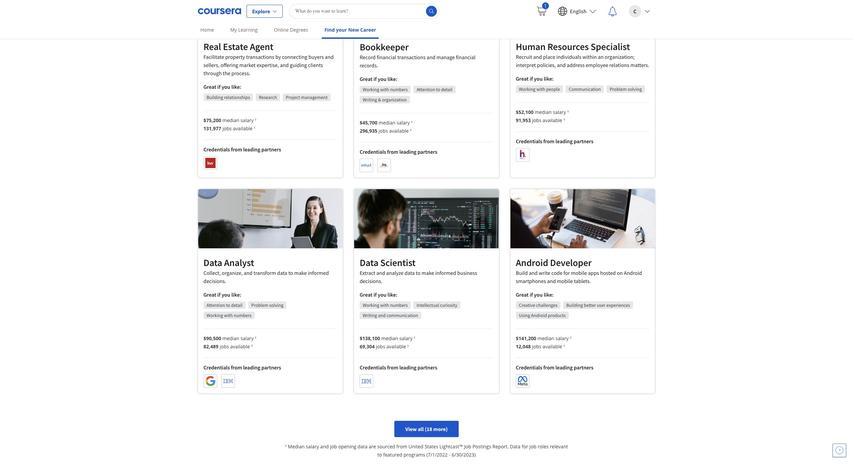 Task type: vqa. For each thing, say whether or not it's contained in the screenshot.


Task type: locate. For each thing, give the bounding box(es) containing it.
0 horizontal spatial building
[[207, 94, 223, 100]]

like: for estate
[[232, 83, 242, 90]]

credentials from leading partners for collect,
[[204, 365, 281, 372]]

clients
[[308, 62, 323, 68]]

jobs right "12,048"
[[533, 344, 542, 350]]

1 horizontal spatial data
[[358, 444, 368, 451]]

android down creative challenges
[[532, 313, 548, 319]]

great for real estate agent
[[204, 83, 216, 90]]

1 horizontal spatial problem solving
[[610, 86, 643, 92]]

1 horizontal spatial informed
[[436, 270, 457, 277]]

0 vertical spatial problem
[[610, 86, 627, 92]]

0 vertical spatial attention to detail
[[417, 86, 453, 93]]

explore button
[[247, 5, 283, 18]]

median for estate
[[223, 117, 239, 124]]

1 horizontal spatial problem
[[610, 86, 627, 92]]

policies,
[[538, 62, 556, 68]]

for right code
[[564, 270, 571, 277]]

salary inside ¹ median salary and job opening data are sourced from united states lightcast™ job postings report. data for job roles relevant to featured programs (7/1/2022 - 6/30/2023)
[[306, 444, 319, 451]]

$75,200 median salary ¹ 131,977 jobs available ¹
[[204, 117, 257, 132]]

for left roles
[[522, 444, 529, 451]]

great if you like: for estate
[[204, 83, 242, 90]]

credentials for specialist
[[516, 138, 543, 145]]

median inside $52,100 median salary ¹ 91,953 jobs available ¹
[[535, 109, 552, 115]]

1 vertical spatial numbers
[[390, 303, 408, 309]]

available for build
[[543, 344, 563, 350]]

curiosity
[[441, 303, 458, 309]]

job left opening
[[330, 444, 337, 451]]

great if you like: up writing and communication
[[360, 292, 398, 299]]

products
[[549, 313, 566, 319]]

1 horizontal spatial solving
[[628, 86, 643, 92]]

available right 296,935
[[390, 128, 409, 134]]

salary for specialist
[[553, 109, 567, 115]]

2 financial from the left
[[456, 54, 476, 61]]

0 horizontal spatial data
[[204, 257, 222, 269]]

0 vertical spatial numbers
[[390, 86, 408, 93]]

data
[[204, 257, 222, 269], [360, 257, 379, 269], [511, 444, 521, 451]]

0 horizontal spatial transactions
[[246, 53, 275, 60]]

median for resources
[[535, 109, 552, 115]]

with
[[537, 86, 546, 92], [381, 86, 389, 93], [381, 303, 389, 309], [224, 313, 233, 319]]

leading down $90,500 median salary ¹ 82,489 jobs available ¹
[[243, 365, 261, 372]]

credentials from leading partners for agent
[[204, 146, 281, 153]]

salary for financial
[[397, 120, 410, 126]]

jobs for extract
[[376, 344, 386, 351]]

market
[[240, 62, 256, 68]]

available for agent
[[233, 125, 253, 132]]

you for record
[[378, 76, 387, 82]]

like: up organization
[[388, 76, 398, 82]]

if up the building relationships
[[218, 83, 221, 90]]

and down by
[[280, 62, 289, 68]]

like: up challenges
[[544, 292, 554, 298]]

research
[[259, 94, 277, 100]]

user
[[598, 303, 606, 309]]

working with numbers for scientist
[[363, 303, 408, 309]]

problem down relations
[[610, 86, 627, 92]]

android
[[516, 257, 549, 269], [625, 270, 643, 277], [532, 313, 548, 319]]

business
[[458, 270, 478, 277]]

degrees
[[290, 27, 309, 33]]

more)
[[434, 427, 448, 433]]

median
[[535, 109, 552, 115], [223, 117, 239, 124], [379, 120, 396, 126], [538, 336, 555, 342], [223, 336, 239, 342], [382, 336, 399, 342]]

building left relationships
[[207, 94, 223, 100]]

data
[[277, 270, 288, 277], [405, 270, 415, 277], [358, 444, 368, 451]]

0 horizontal spatial detail
[[231, 303, 243, 309]]

with left people
[[537, 86, 546, 92]]

1 horizontal spatial financial
[[456, 54, 476, 61]]

credentials down 69,304 on the left of page
[[360, 365, 386, 372]]

sellers,
[[204, 62, 220, 68]]

with up writing and communication
[[381, 303, 389, 309]]

like: for record
[[388, 76, 398, 82]]

median
[[288, 444, 305, 451]]

1 horizontal spatial for
[[564, 270, 571, 277]]

data scientist extract and analyze data to make informed business decisions.
[[360, 257, 478, 285]]

if down extract
[[374, 292, 377, 299]]

to right transform
[[289, 270, 293, 277]]

partners for analyst
[[262, 365, 281, 372]]

available right the 131,977
[[233, 125, 253, 132]]

and left 'place'
[[534, 53, 543, 60]]

None search field
[[290, 4, 440, 19]]

jobs inside $141,200 median salary ¹ 12,048 jobs available ¹
[[533, 344, 542, 350]]

online degrees link
[[272, 22, 311, 37]]

0 horizontal spatial job
[[330, 444, 337, 451]]

you down organize,
[[222, 292, 231, 299]]

jobs inside $75,200 median salary ¹ 131,977 jobs available ¹
[[223, 125, 232, 132]]

1 horizontal spatial make
[[422, 270, 435, 277]]

credentials down 296,935
[[360, 149, 386, 155]]

jobs inside $90,500 median salary ¹ 82,489 jobs available ¹
[[220, 344, 229, 350]]

and right extract
[[377, 270, 386, 277]]

0 vertical spatial solving
[[628, 86, 643, 92]]

2 vertical spatial working with numbers
[[207, 313, 252, 319]]

great if you like: down records. at the top of page
[[360, 76, 398, 82]]

for inside ¹ median salary and job opening data are sourced from united states lightcast™ job postings report. data for job roles relevant to featured programs (7/1/2022 - 6/30/2023)
[[522, 444, 529, 451]]

1 vertical spatial building
[[567, 303, 584, 309]]

credentials for extract
[[360, 365, 386, 372]]

jobs inside $52,100 median salary ¹ 91,953 jobs available ¹
[[533, 117, 542, 124]]

decisions. inside data scientist extract and analyze data to make informed business decisions.
[[360, 278, 383, 285]]

0 horizontal spatial financial
[[377, 54, 397, 61]]

better
[[585, 303, 597, 309]]

available right 69,304 on the left of page
[[387, 344, 406, 351]]

from down $45,700 median salary ¹ 296,935 jobs available ¹
[[388, 149, 399, 155]]

data up the collect,
[[204, 257, 222, 269]]

make
[[295, 270, 307, 277], [422, 270, 435, 277]]

available right 91,953
[[543, 117, 563, 124]]

great if you like: up working with people
[[516, 75, 554, 82]]

credentials from leading partners for extract
[[360, 365, 438, 372]]

you for estate
[[222, 83, 231, 90]]

to inside data analyst collect, organize, and transform data to make informed decisions.
[[289, 270, 293, 277]]

great if you like: up creative challenges
[[516, 292, 554, 298]]

1 vertical spatial problem solving
[[252, 303, 284, 309]]

1 horizontal spatial attention
[[417, 86, 436, 93]]

organize,
[[222, 270, 243, 277]]

available inside $75,200 median salary ¹ 131,977 jobs available ¹
[[233, 125, 253, 132]]

if up "creative"
[[530, 292, 533, 298]]

1 job from the left
[[330, 444, 337, 451]]

credentials down the 131,977
[[204, 146, 230, 153]]

0 horizontal spatial for
[[522, 444, 529, 451]]

1 horizontal spatial decisions.
[[360, 278, 383, 285]]

attention
[[417, 86, 436, 93], [207, 303, 225, 309]]

working for resources
[[519, 86, 536, 92]]

partners for record
[[418, 149, 438, 155]]

building
[[207, 94, 223, 100], [567, 303, 584, 309]]

2 horizontal spatial data
[[511, 444, 521, 451]]

0 horizontal spatial attention to detail
[[207, 303, 243, 309]]

decisions. inside data analyst collect, organize, and transform data to make informed decisions.
[[204, 278, 226, 285]]

0 vertical spatial building
[[207, 94, 223, 100]]

salary inside $45,700 median salary ¹ 296,935 jobs available ¹
[[397, 120, 410, 126]]

leading for specialist
[[556, 138, 573, 145]]

an
[[599, 53, 604, 60]]

decisions. for analyst
[[204, 278, 226, 285]]

0 horizontal spatial make
[[295, 270, 307, 277]]

0 vertical spatial for
[[564, 270, 571, 277]]

jobs right 91,953
[[533, 117, 542, 124]]

data right report.
[[511, 444, 521, 451]]

expertise,
[[257, 62, 279, 68]]

from down $52,100 median salary ¹ 91,953 jobs available ¹
[[544, 138, 555, 145]]

1 horizontal spatial transactions
[[398, 54, 426, 61]]

0 horizontal spatial problem
[[252, 303, 269, 309]]

data right "analyze" at the left bottom of the page
[[405, 270, 415, 277]]

0 horizontal spatial informed
[[308, 270, 329, 277]]

working up $52,100
[[519, 86, 536, 92]]

informed
[[308, 270, 329, 277], [436, 270, 457, 277]]

like: down organize,
[[232, 292, 242, 299]]

you up creative challenges
[[535, 292, 543, 298]]

from down $75,200 median salary ¹ 131,977 jobs available ¹
[[231, 146, 242, 153]]

like: for resources
[[544, 75, 554, 82]]

median inside $75,200 median salary ¹ 131,977 jobs available ¹
[[223, 117, 239, 124]]

my learning link
[[228, 22, 261, 37]]

credentials down 82,489
[[204, 365, 230, 372]]

great down records. at the top of page
[[360, 76, 373, 82]]

help center image
[[836, 447, 844, 455]]

great down extract
[[360, 292, 373, 299]]

you up working with people
[[535, 75, 543, 82]]

$90,500 median salary ¹ 82,489 jobs available ¹
[[204, 336, 257, 350]]

writing & organization
[[363, 97, 407, 103]]

from
[[544, 138, 555, 145], [231, 146, 242, 153], [388, 149, 399, 155], [544, 365, 555, 371], [231, 365, 242, 372], [388, 365, 399, 372], [397, 444, 408, 451]]

data inside data analyst collect, organize, and transform data to make informed decisions.
[[204, 257, 222, 269]]

leading for collect,
[[243, 365, 261, 372]]

address
[[567, 62, 585, 68]]

median inside $141,200 median salary ¹ 12,048 jobs available ¹
[[538, 336, 555, 342]]

salary inside $75,200 median salary ¹ 131,977 jobs available ¹
[[241, 117, 254, 124]]

0 vertical spatial problem solving
[[610, 86, 643, 92]]

like:
[[544, 75, 554, 82], [388, 76, 398, 82], [232, 83, 242, 90], [544, 292, 554, 298], [232, 292, 242, 299], [388, 292, 398, 299]]

available for collect,
[[230, 344, 250, 350]]

available inside $52,100 median salary ¹ 91,953 jobs available ¹
[[543, 117, 563, 124]]

financial down bookkeeper
[[377, 54, 397, 61]]

with for resources
[[537, 86, 546, 92]]

from for collect,
[[231, 365, 242, 372]]

0 horizontal spatial attention
[[207, 303, 225, 309]]

0 vertical spatial attention
[[417, 86, 436, 93]]

apps
[[589, 270, 600, 277]]

credentials for agent
[[204, 146, 230, 153]]

1 writing from the top
[[363, 97, 378, 103]]

credentials for build
[[516, 365, 543, 371]]

and down individuals
[[558, 62, 566, 68]]

buyers
[[309, 53, 324, 60]]

bookkeeper record financial transactions and manage financial records.
[[360, 41, 476, 69]]

salary for build
[[556, 336, 569, 342]]

great down the collect,
[[204, 292, 216, 299]]

numbers
[[390, 86, 408, 93], [390, 303, 408, 309], [234, 313, 252, 319]]

organization;
[[605, 53, 635, 60]]

and
[[325, 53, 334, 60], [534, 53, 543, 60], [427, 54, 436, 61], [280, 62, 289, 68], [558, 62, 566, 68], [529, 270, 538, 277], [244, 270, 253, 277], [377, 270, 386, 277], [548, 278, 556, 285], [378, 313, 386, 319], [321, 444, 329, 451]]

great if you like:
[[516, 75, 554, 82], [360, 76, 398, 82], [204, 83, 242, 90], [516, 292, 554, 298], [204, 292, 242, 299], [360, 292, 398, 299]]

jobs right the 131,977
[[223, 125, 232, 132]]

1 vertical spatial solving
[[270, 303, 284, 309]]

problem solving
[[610, 86, 643, 92], [252, 303, 284, 309]]

0 vertical spatial working with numbers
[[363, 86, 408, 93]]

great up "creative"
[[516, 292, 529, 298]]

working for record
[[363, 86, 380, 93]]

detail down organize,
[[231, 303, 243, 309]]

credentials from leading partners down $45,700 median salary ¹ 296,935 jobs available ¹
[[360, 149, 438, 155]]

great for data scientist
[[360, 292, 373, 299]]

0 vertical spatial mobile
[[572, 270, 588, 277]]

credentials from leading partners down $52,100 median salary ¹ 91,953 jobs available ¹
[[516, 138, 594, 145]]

1 horizontal spatial data
[[360, 257, 379, 269]]

available inside $138,100 median salary ¹ 69,304 jobs available ¹
[[387, 344, 406, 351]]

and left opening
[[321, 444, 329, 451]]

working with people
[[519, 86, 561, 92]]

and inside bookkeeper record financial transactions and manage financial records.
[[427, 54, 436, 61]]

data inside ¹ median salary and job opening data are sourced from united states lightcast™ job postings report. data for job roles relevant to featured programs (7/1/2022 - 6/30/2023)
[[358, 444, 368, 451]]

you for resources
[[535, 75, 543, 82]]

1 vertical spatial android
[[625, 270, 643, 277]]

android right on
[[625, 270, 643, 277]]

creative
[[519, 303, 536, 309]]

offering
[[221, 62, 238, 68]]

jobs for collect,
[[220, 344, 229, 350]]

salary inside $141,200 median salary ¹ 12,048 jobs available ¹
[[556, 336, 569, 342]]

online degrees
[[274, 27, 309, 33]]

from for specialist
[[544, 138, 555, 145]]

partners
[[574, 138, 594, 145], [262, 146, 281, 153], [418, 149, 438, 155], [574, 365, 594, 371], [262, 365, 281, 372], [418, 365, 438, 372]]

bookkeeper image
[[355, 0, 499, 33]]

building left better
[[567, 303, 584, 309]]

writing for scientist
[[363, 313, 378, 319]]

mobile up the 'tablets.'
[[572, 270, 588, 277]]

0 vertical spatial detail
[[442, 86, 453, 93]]

credentials from leading partners for build
[[516, 365, 594, 371]]

transform
[[254, 270, 276, 277]]

partners for resources
[[574, 138, 594, 145]]

to down the 'sourced'
[[378, 452, 382, 459]]

and down the 'analyst'
[[244, 270, 253, 277]]

2 writing from the top
[[363, 313, 378, 319]]

$138,100 median salary ¹ 69,304 jobs available ¹
[[360, 336, 416, 351]]

credentials down 91,953
[[516, 138, 543, 145]]

opening
[[339, 444, 357, 451]]

from down $90,500 median salary ¹ 82,489 jobs available ¹
[[231, 365, 242, 372]]

financial right manage
[[456, 54, 476, 61]]

jobs right 82,489
[[220, 344, 229, 350]]

informed inside data scientist extract and analyze data to make informed business decisions.
[[436, 270, 457, 277]]

using
[[519, 313, 531, 319]]

leading for agent
[[243, 146, 261, 153]]

on
[[618, 270, 623, 277]]

management
[[301, 94, 328, 100]]

from for financial
[[388, 149, 399, 155]]

available right "12,048"
[[543, 344, 563, 350]]

median inside $90,500 median salary ¹ 82,489 jobs available ¹
[[223, 336, 239, 342]]

¹ median salary and job opening data are sourced from united states lightcast™ job postings report. data for job roles relevant to featured programs (7/1/2022 - 6/30/2023)
[[285, 444, 569, 459]]

like: up relationships
[[232, 83, 242, 90]]

with up $90,500 median salary ¹ 82,489 jobs available ¹
[[224, 313, 233, 319]]

available inside $141,200 median salary ¹ 12,048 jobs available ¹
[[543, 344, 563, 350]]

1 vertical spatial working with numbers
[[363, 303, 408, 309]]

0 horizontal spatial solving
[[270, 303, 284, 309]]

you down records. at the top of page
[[378, 76, 387, 82]]

data right transform
[[277, 270, 288, 277]]

leading down $75,200 median salary ¹ 131,977 jobs available ¹
[[243, 146, 261, 153]]

data inside data scientist extract and analyze data to make informed business decisions.
[[360, 257, 379, 269]]

6/30/2023)
[[452, 452, 476, 459]]

available right 82,489
[[230, 344, 250, 350]]

median for record
[[379, 120, 396, 126]]

writing for record
[[363, 97, 378, 103]]

median right $141,200
[[538, 336, 555, 342]]

1 horizontal spatial building
[[567, 303, 584, 309]]

data inside data scientist extract and analyze data to make informed business decisions.
[[405, 270, 415, 277]]

working up writing and communication
[[363, 303, 380, 309]]

to inside data scientist extract and analyze data to make informed business decisions.
[[416, 270, 421, 277]]

296,935
[[360, 128, 378, 134]]

median inside $138,100 median salary ¹ 69,304 jobs available ¹
[[382, 336, 399, 342]]

informed inside data analyst collect, organize, and transform data to make informed decisions.
[[308, 270, 329, 277]]

and right buyers
[[325, 53, 334, 60]]

leading down $45,700 median salary ¹ 296,935 jobs available ¹
[[400, 149, 417, 155]]

and left "communication"
[[378, 313, 386, 319]]

¹
[[568, 109, 569, 115], [255, 117, 257, 124], [564, 117, 566, 124], [411, 120, 413, 126], [254, 125, 256, 132], [410, 128, 412, 134], [571, 336, 572, 342], [255, 336, 257, 342], [414, 336, 416, 342], [564, 344, 566, 350], [251, 344, 253, 350], [408, 344, 409, 351], [285, 444, 287, 451]]

employee
[[586, 62, 609, 68]]

median right $138,100
[[382, 336, 399, 342]]

decisions. down extract
[[360, 278, 383, 285]]

median right $75,200
[[223, 117, 239, 124]]

job left roles
[[530, 444, 537, 451]]

people
[[547, 86, 561, 92]]

if
[[530, 75, 533, 82], [374, 76, 377, 82], [218, 83, 221, 90], [530, 292, 533, 298], [218, 292, 221, 299], [374, 292, 377, 299]]

communication
[[569, 86, 601, 92]]

with up 'writing & organization'
[[381, 86, 389, 93]]

jobs inside $138,100 median salary ¹ 69,304 jobs available ¹
[[376, 344, 386, 351]]

within
[[583, 53, 597, 60]]

2 vertical spatial android
[[532, 313, 548, 319]]

numbers up organization
[[390, 86, 408, 93]]

like: for developer
[[544, 292, 554, 298]]

and down code
[[548, 278, 556, 285]]

0 vertical spatial writing
[[363, 97, 378, 103]]

0 vertical spatial android
[[516, 257, 549, 269]]

problem solving down transform
[[252, 303, 284, 309]]

relevant
[[550, 444, 569, 451]]

median for developer
[[538, 336, 555, 342]]

0 horizontal spatial decisions.
[[204, 278, 226, 285]]

1 horizontal spatial detail
[[442, 86, 453, 93]]

available inside $90,500 median salary ¹ 82,489 jobs available ¹
[[230, 344, 250, 350]]

credentials from leading partners
[[516, 138, 594, 145], [204, 146, 281, 153], [360, 149, 438, 155], [516, 365, 594, 371], [204, 365, 281, 372], [360, 365, 438, 372]]

writing left &
[[363, 97, 378, 103]]

0 horizontal spatial data
[[277, 270, 288, 277]]

data inside data analyst collect, organize, and transform data to make informed decisions.
[[277, 270, 288, 277]]

salary
[[553, 109, 567, 115], [241, 117, 254, 124], [397, 120, 410, 126], [556, 336, 569, 342], [241, 336, 254, 342], [400, 336, 413, 342], [306, 444, 319, 451]]

median inside $45,700 median salary ¹ 296,935 jobs available ¹
[[379, 120, 396, 126]]

working with numbers
[[363, 86, 408, 93], [363, 303, 408, 309], [207, 313, 252, 319]]

median right $52,100
[[535, 109, 552, 115]]

great down through
[[204, 83, 216, 90]]

jobs inside $45,700 median salary ¹ 296,935 jobs available ¹
[[379, 128, 388, 134]]

if down the collect,
[[218, 292, 221, 299]]

with for scientist
[[381, 303, 389, 309]]

$45,700
[[360, 120, 378, 126]]

detail down manage
[[442, 86, 453, 93]]

like: up people
[[544, 75, 554, 82]]

problem solving down relations
[[610, 86, 643, 92]]

with for record
[[381, 86, 389, 93]]

attention to detail
[[417, 86, 453, 93], [207, 303, 243, 309]]

$45,700 median salary ¹ 296,935 jobs available ¹
[[360, 120, 413, 134]]

analyst
[[224, 257, 254, 269]]

writing
[[363, 97, 378, 103], [363, 313, 378, 319]]

2 horizontal spatial data
[[405, 270, 415, 277]]

data left are
[[358, 444, 368, 451]]

working with numbers up 'writing & organization'
[[363, 86, 408, 93]]

great for human resources specialist
[[516, 75, 529, 82]]

working with numbers up $90,500 median salary ¹ 82,489 jobs available ¹
[[207, 313, 252, 319]]

1 link
[[531, 0, 553, 22]]

working up &
[[363, 86, 380, 93]]

leading down $138,100 median salary ¹ 69,304 jobs available ¹
[[400, 365, 417, 372]]

new
[[349, 27, 359, 33]]

1 vertical spatial writing
[[363, 313, 378, 319]]

leading down $52,100 median salary ¹ 91,953 jobs available ¹
[[556, 138, 573, 145]]

credentials from leading partners down $75,200 median salary ¹ 131,977 jobs available ¹
[[204, 146, 281, 153]]

from for build
[[544, 365, 555, 371]]

available
[[543, 117, 563, 124], [233, 125, 253, 132], [390, 128, 409, 134], [543, 344, 563, 350], [230, 344, 250, 350], [387, 344, 406, 351]]

1 vertical spatial for
[[522, 444, 529, 451]]

available inside $45,700 median salary ¹ 296,935 jobs available ¹
[[390, 128, 409, 134]]

jobs right 69,304 on the left of page
[[376, 344, 386, 351]]

1 horizontal spatial job
[[530, 444, 537, 451]]

salary inside $138,100 median salary ¹ 69,304 jobs available ¹
[[400, 336, 413, 342]]

intellectual
[[417, 303, 440, 309]]

problem
[[610, 86, 627, 92], [252, 303, 269, 309]]

building better user experiences
[[567, 303, 631, 309]]

salary inside $90,500 median salary ¹ 82,489 jobs available ¹
[[241, 336, 254, 342]]

building for building relationships
[[207, 94, 223, 100]]

1 vertical spatial attention
[[207, 303, 225, 309]]

salary inside $52,100 median salary ¹ 91,953 jobs available ¹
[[553, 109, 567, 115]]

credentials for financial
[[360, 149, 386, 155]]

writing up $138,100
[[363, 313, 378, 319]]

career
[[361, 27, 376, 33]]

1 vertical spatial attention to detail
[[207, 303, 243, 309]]



Task type: describe. For each thing, give the bounding box(es) containing it.
data analyst image
[[198, 189, 343, 249]]

working with numbers for record
[[363, 86, 408, 93]]

to inside ¹ median salary and job opening data are sourced from united states lightcast™ job postings report. data for job roles relevant to featured programs (7/1/2022 - 6/30/2023)
[[378, 452, 382, 459]]

from for agent
[[231, 146, 242, 153]]

individuals
[[557, 53, 582, 60]]

credentials for collect,
[[204, 365, 230, 372]]

english button
[[553, 0, 602, 22]]

learning
[[238, 27, 258, 33]]

make inside data analyst collect, organize, and transform data to make informed decisions.
[[295, 270, 307, 277]]

jobs for specialist
[[533, 117, 542, 124]]

if for scientist
[[374, 292, 377, 299]]

and inside data analyst collect, organize, and transform data to make informed decisions.
[[244, 270, 253, 277]]

agent
[[250, 40, 274, 53]]

if for developer
[[530, 292, 533, 298]]

for inside android developer build and write code for mobile apps hosted on android smartphones and mobile tablets.
[[564, 270, 571, 277]]

$52,100 median salary ¹ 91,953 jobs available ¹
[[516, 109, 569, 124]]

make inside data scientist extract and analyze data to make informed business decisions.
[[422, 270, 435, 277]]

code
[[552, 270, 563, 277]]

data scientist image
[[355, 189, 499, 249]]

c button
[[624, 0, 656, 22]]

if for resources
[[530, 75, 533, 82]]

leading for build
[[556, 365, 573, 371]]

working up $90,500
[[207, 313, 223, 319]]

writing and communication
[[363, 313, 418, 319]]

partners for developer
[[574, 365, 594, 371]]

lightcast™
[[440, 444, 463, 451]]

1 vertical spatial problem
[[252, 303, 269, 309]]

you for scientist
[[378, 292, 387, 299]]

data for analyst
[[277, 270, 288, 277]]

android developer build and write code for mobile apps hosted on android smartphones and mobile tablets.
[[516, 257, 643, 285]]

hosted
[[601, 270, 616, 277]]

featured
[[384, 452, 403, 459]]

specialist
[[591, 40, 631, 53]]

jobs for build
[[533, 344, 542, 350]]

jobs for agent
[[223, 125, 232, 132]]

resources
[[548, 40, 589, 53]]

united
[[409, 444, 424, 451]]

credentials from leading partners for financial
[[360, 149, 438, 155]]

1 vertical spatial detail
[[231, 303, 243, 309]]

view
[[406, 427, 417, 433]]

0 horizontal spatial problem solving
[[252, 303, 284, 309]]

$141,200 median salary ¹ 12,048 jobs available ¹
[[516, 336, 572, 350]]

home link
[[198, 22, 217, 37]]

1 horizontal spatial attention to detail
[[417, 86, 453, 93]]

from inside ¹ median salary and job opening data are sourced from united states lightcast™ job postings report. data for job roles relevant to featured programs (7/1/2022 - 6/30/2023)
[[397, 444, 408, 451]]

facilitate
[[204, 53, 224, 60]]

credentials from leading partners for specialist
[[516, 138, 594, 145]]

real
[[204, 40, 221, 53]]

property
[[225, 53, 245, 60]]

numbers for scientist
[[390, 303, 408, 309]]

2 vertical spatial numbers
[[234, 313, 252, 319]]

like: for analyst
[[232, 292, 242, 299]]

1
[[545, 2, 547, 9]]

programs
[[404, 452, 426, 459]]

partners for scientist
[[418, 365, 438, 372]]

records.
[[360, 62, 378, 69]]

available for extract
[[387, 344, 406, 351]]

&
[[378, 97, 381, 103]]

82,489
[[204, 344, 219, 350]]

relations
[[610, 62, 630, 68]]

communication
[[387, 313, 418, 319]]

tablets.
[[575, 278, 592, 285]]

build
[[516, 270, 528, 277]]

12,048
[[516, 344, 531, 350]]

to down organize,
[[226, 303, 230, 309]]

salary for agent
[[241, 117, 254, 124]]

interpret
[[516, 62, 536, 68]]

you for analyst
[[222, 292, 231, 299]]

$52,100
[[516, 109, 534, 115]]

and up smartphones
[[529, 270, 538, 277]]

estate
[[223, 40, 248, 53]]

(18
[[425, 427, 433, 433]]

creative challenges
[[519, 303, 558, 309]]

real estate agent facilitate property transactions by connecting buyers and sellers, offering market expertise, and guiding clients through the process.
[[204, 40, 334, 77]]

great for bookkeeper
[[360, 76, 373, 82]]

experiences
[[607, 303, 631, 309]]

record
[[360, 54, 376, 61]]

job
[[465, 444, 472, 451]]

developer
[[551, 257, 592, 269]]

my
[[231, 27, 237, 33]]

organization
[[382, 97, 407, 103]]

salary for collect,
[[241, 336, 254, 342]]

all
[[418, 427, 424, 433]]

scientist
[[381, 257, 416, 269]]

like: for scientist
[[388, 292, 398, 299]]

guiding
[[290, 62, 307, 68]]

shopping cart: 1 item element
[[537, 2, 549, 17]]

through
[[204, 70, 222, 77]]

are
[[369, 444, 376, 451]]

1 financial from the left
[[377, 54, 397, 61]]

great if you like: for analyst
[[204, 292, 242, 299]]

find your new career
[[325, 27, 376, 33]]

69,304
[[360, 344, 375, 351]]

great for data analyst
[[204, 292, 216, 299]]

you for developer
[[535, 292, 543, 298]]

great for android developer
[[516, 292, 529, 298]]

by
[[276, 53, 281, 60]]

coursera image
[[198, 6, 241, 17]]

data for data scientist
[[360, 257, 379, 269]]

salary for extract
[[400, 336, 413, 342]]

jobs for financial
[[379, 128, 388, 134]]

to down manage
[[437, 86, 441, 93]]

and inside ¹ median salary and job opening data are sourced from united states lightcast™ job postings report. data for job roles relevant to featured programs (7/1/2022 - 6/30/2023)
[[321, 444, 329, 451]]

bookkeeper
[[360, 41, 409, 53]]

data for data analyst
[[204, 257, 222, 269]]

median for analyst
[[223, 336, 239, 342]]

find your new career link
[[322, 22, 379, 39]]

find
[[325, 27, 335, 33]]

analyze
[[387, 270, 404, 277]]

if for record
[[374, 76, 377, 82]]

great if you like: for scientist
[[360, 292, 398, 299]]

numbers for record
[[390, 86, 408, 93]]

data analyst collect, organize, and transform data to make informed decisions.
[[204, 257, 329, 285]]

-
[[449, 452, 451, 459]]

human resources specialist recruit and place individuals within an organization; interpret policies, and address employee relations matters.
[[516, 40, 650, 68]]

relationships
[[224, 94, 250, 100]]

recruit
[[516, 53, 533, 60]]

challenges
[[537, 303, 558, 309]]

from for extract
[[388, 365, 399, 372]]

leading for financial
[[400, 149, 417, 155]]

$138,100
[[360, 336, 380, 342]]

collect,
[[204, 270, 221, 277]]

2 job from the left
[[530, 444, 537, 451]]

working for scientist
[[363, 303, 380, 309]]

1 vertical spatial mobile
[[558, 278, 573, 285]]

decisions. for scientist
[[360, 278, 383, 285]]

english
[[571, 8, 587, 14]]

building for building better user experiences
[[567, 303, 584, 309]]

if for estate
[[218, 83, 221, 90]]

view all (18 more)
[[406, 427, 448, 433]]

available for specialist
[[543, 117, 563, 124]]

transactions inside real estate agent facilitate property transactions by connecting buyers and sellers, offering market expertise, and guiding clients through the process.
[[246, 53, 275, 60]]

median for scientist
[[382, 336, 399, 342]]

What do you want to learn? text field
[[290, 4, 440, 19]]

great if you like: for resources
[[516, 75, 554, 82]]

online
[[274, 27, 289, 33]]

partners for estate
[[262, 146, 281, 153]]

$90,500
[[204, 336, 221, 342]]

connecting
[[282, 53, 308, 60]]

building relationships
[[207, 94, 250, 100]]

leading for extract
[[400, 365, 417, 372]]

great if you like: for record
[[360, 76, 398, 82]]

¹ inside ¹ median salary and job opening data are sourced from united states lightcast™ job postings report. data for job roles relevant to featured programs (7/1/2022 - 6/30/2023)
[[285, 444, 287, 451]]

manage
[[437, 54, 455, 61]]

states
[[425, 444, 439, 451]]

project management
[[286, 94, 328, 100]]

data for median
[[358, 444, 368, 451]]

human
[[516, 40, 546, 53]]

available for financial
[[390, 128, 409, 134]]

data inside ¹ median salary and job opening data are sourced from united states lightcast™ job postings report. data for job roles relevant to featured programs (7/1/2022 - 6/30/2023)
[[511, 444, 521, 451]]

(7/1/2022
[[427, 452, 448, 459]]

extract
[[360, 270, 376, 277]]

postings
[[473, 444, 492, 451]]

if for analyst
[[218, 292, 221, 299]]

transactions inside bookkeeper record financial transactions and manage financial records.
[[398, 54, 426, 61]]

great if you like: for developer
[[516, 292, 554, 298]]

and inside data scientist extract and analyze data to make informed business decisions.
[[377, 270, 386, 277]]



